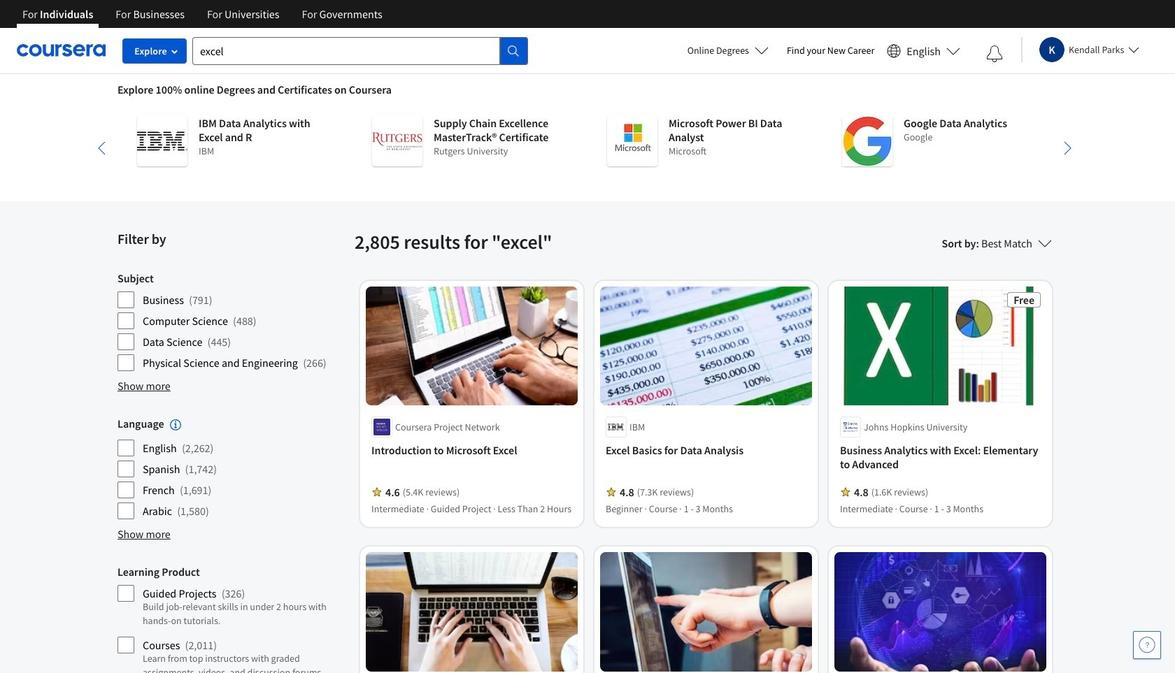 Task type: vqa. For each thing, say whether or not it's contained in the screenshot.
second The Pontificia Universidad Católica De Chile image from the bottom of the page
no



Task type: describe. For each thing, give the bounding box(es) containing it.
2 group from the top
[[118, 417, 346, 521]]

What do you want to learn? text field
[[192, 37, 500, 65]]



Task type: locate. For each thing, give the bounding box(es) containing it.
1 vertical spatial group
[[118, 417, 346, 521]]

3 group from the top
[[118, 565, 346, 674]]

None search field
[[192, 37, 528, 65]]

0 vertical spatial group
[[118, 271, 346, 372]]

ibm image
[[137, 116, 187, 166]]

group
[[118, 271, 346, 372], [118, 417, 346, 521], [118, 565, 346, 674]]

google image
[[842, 116, 893, 166]]

1 group from the top
[[118, 271, 346, 372]]

rutgers university image
[[372, 116, 422, 166]]

banner navigation
[[11, 0, 394, 28]]

2 vertical spatial group
[[118, 565, 346, 674]]

microsoft image
[[607, 116, 657, 166]]

information about this filter group image
[[170, 420, 181, 431]]

coursera image
[[17, 39, 106, 62]]

help center image
[[1139, 637, 1156, 654]]



